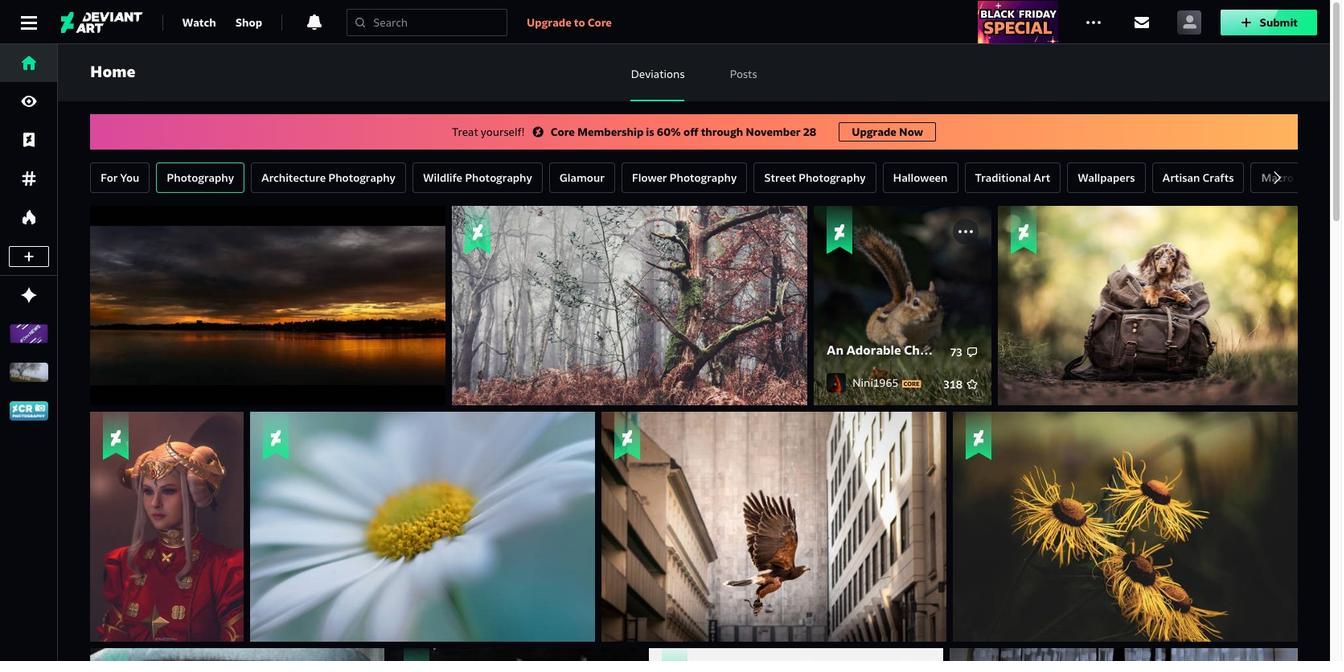 Task type: vqa. For each thing, say whether or not it's contained in the screenshot.
bottommost In
no



Task type: locate. For each thing, give the bounding box(es) containing it.
street photography link
[[754, 162, 876, 193]]

edelgard - emperor of flames image
[[90, 412, 244, 642]]

photography for architecture photography
[[328, 170, 396, 185]]

deviations
[[631, 67, 685, 81]]

traditional art link
[[965, 162, 1061, 193]]

posts link
[[730, 43, 757, 101]]

0 horizontal spatial upgrade
[[527, 15, 572, 29]]

banner
[[0, 0, 1330, 44]]

photography right architecture
[[328, 170, 396, 185]]

upgrade now link
[[839, 122, 936, 142]]

wildlife photography link
[[412, 162, 543, 193]]

flower photography link
[[622, 162, 747, 193]]

artisan crafts
[[1163, 170, 1234, 185]]

28
[[803, 125, 816, 139]]

2 photography from the left
[[328, 170, 396, 185]]

5 photography from the left
[[799, 170, 866, 185]]

photography
[[167, 170, 234, 185], [328, 170, 396, 185], [465, 170, 532, 185], [670, 170, 737, 185], [799, 170, 866, 185]]

wildlife photography
[[423, 170, 532, 185]]

mist-and-fog's avatar image
[[10, 363, 48, 382]]

halloween link
[[883, 162, 958, 193]]

core
[[588, 15, 612, 29], [551, 125, 575, 139]]

november
[[746, 125, 801, 139]]

photography down 28
[[799, 170, 866, 185]]

is
[[646, 125, 654, 139]]

1 vertical spatial upgrade
[[852, 125, 897, 139]]

upgrade left to
[[527, 15, 572, 29]]

libelula image
[[649, 648, 943, 661]]

photography down off at the right top of page
[[670, 170, 737, 185]]

1 vertical spatial core
[[551, 125, 575, 139]]

now
[[899, 125, 923, 139]]

3 photography from the left
[[465, 170, 532, 185]]

1 horizontal spatial upgrade
[[852, 125, 897, 139]]

upgrade
[[527, 15, 572, 29], [852, 125, 897, 139]]

photography for wildlife photography
[[465, 170, 532, 185]]

0 vertical spatial core
[[588, 15, 612, 29]]

stretching image
[[953, 412, 1298, 642]]

banner containing watch
[[0, 0, 1330, 44]]

watch
[[182, 15, 216, 29]]

devnews's avatar image
[[10, 324, 48, 343]]

photography right you
[[167, 170, 234, 185]]

crafts
[[1203, 170, 1234, 185]]

crphotography's avatar image
[[10, 401, 48, 421]]

posts
[[730, 67, 757, 81]]

watch link
[[182, 9, 216, 35]]

macro photogra link
[[1251, 162, 1342, 193]]

0 horizontal spatial core
[[551, 125, 575, 139]]

core membership is 60% off through november 28
[[551, 125, 816, 139]]

photography inside "link"
[[799, 170, 866, 185]]

1 photography from the left
[[167, 170, 234, 185]]

the lost art of growing old gracefully image
[[452, 206, 807, 405]]

artisan crafts link
[[1152, 162, 1244, 193]]

upgrade for upgrade to core
[[527, 15, 572, 29]]

core left the membership
[[551, 125, 575, 139]]

for
[[101, 170, 118, 185]]

through
[[701, 125, 743, 139]]

73 link
[[950, 344, 979, 360]]

upgrade left now
[[852, 125, 897, 139]]

photography down yourself!
[[465, 170, 532, 185]]

core right to
[[588, 15, 612, 29]]

wallpapers link
[[1067, 162, 1146, 193]]

urban falconry image
[[602, 412, 947, 642]]

photography for flower photography
[[670, 170, 737, 185]]

off
[[684, 125, 698, 139]]

rizvaniye mosque rw1023 image
[[391, 648, 643, 661]]

4 photography from the left
[[670, 170, 737, 185]]

for you
[[101, 170, 139, 185]]

home
[[90, 62, 135, 82]]

0 vertical spatial upgrade
[[527, 15, 572, 29]]

upgrade to core link
[[527, 12, 612, 32]]

photogra
[[1296, 170, 1342, 185]]



Task type: describe. For each thing, give the bounding box(es) containing it.
upgrade to core
[[527, 15, 612, 29]]

yourself!
[[481, 125, 525, 139]]

street photography
[[764, 170, 866, 185]]

halloween
[[893, 170, 948, 185]]

Search text field
[[373, 14, 500, 30]]

you
[[120, 170, 139, 185]]

tiny adventurer image
[[998, 206, 1298, 405]]

best friends forever image
[[950, 648, 1298, 661]]

glamour link
[[549, 162, 615, 193]]

traditional
[[975, 170, 1031, 185]]

wildlife
[[423, 170, 463, 185]]

core member image
[[902, 380, 921, 388]]

submit link
[[1221, 9, 1317, 35]]

upgrade for upgrade now
[[852, 125, 897, 139]]

upgrade now
[[852, 125, 923, 139]]

traditional art
[[975, 170, 1050, 185]]

macro photogra
[[1261, 170, 1342, 185]]

architecture
[[261, 170, 326, 185]]

treat yourself!
[[452, 125, 525, 139]]

shop link
[[235, 9, 262, 35]]

glamour
[[560, 170, 605, 185]]

318 button
[[944, 376, 979, 392]]

artisan
[[1163, 170, 1200, 185]]

73
[[950, 345, 963, 359]]

architecture photography link
[[251, 162, 406, 193]]

street
[[764, 170, 796, 185]]

submit
[[1260, 15, 1298, 29]]

photography link
[[156, 162, 244, 193]]

art
[[1034, 170, 1050, 185]]

deviations link
[[631, 43, 685, 101]]

photography for street photography
[[799, 170, 866, 185]]

sveta image
[[90, 648, 384, 661]]

nini1965's avatar image
[[827, 373, 846, 392]]

60%
[[657, 125, 681, 139]]

wallpapers
[[1078, 170, 1135, 185]]

shop
[[235, 15, 262, 29]]

1 horizontal spatial core
[[588, 15, 612, 29]]

membership
[[577, 125, 644, 139]]

macro
[[1261, 170, 1294, 185]]

318
[[944, 377, 963, 392]]

flower
[[632, 170, 667, 185]]

treat
[[452, 125, 478, 139]]

flower photography
[[632, 170, 737, 185]]

for you link
[[90, 162, 150, 193]]

an adorable chipmunk in full sprint image
[[814, 206, 992, 405]]

something new image
[[250, 412, 595, 642]]

before the dark image
[[90, 206, 446, 405]]

to
[[574, 15, 585, 29]]

architecture photography
[[261, 170, 396, 185]]



